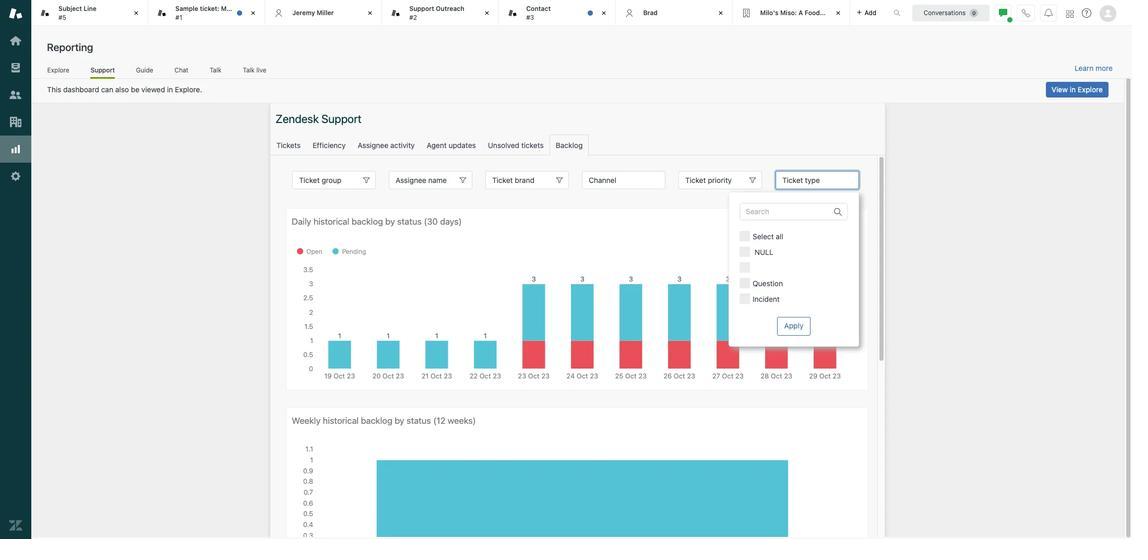 Task type: locate. For each thing, give the bounding box(es) containing it.
close image
[[365, 8, 375, 18], [599, 8, 609, 18], [716, 8, 726, 18]]

subsidiary
[[831, 9, 863, 17]]

line
[[84, 5, 97, 13]]

close image left #2 on the left of the page
[[365, 8, 375, 18]]

2 close image from the left
[[599, 8, 609, 18]]

view
[[1052, 85, 1068, 94]]

2 close image from the left
[[248, 8, 258, 18]]

explore down learn more link
[[1078, 85, 1103, 94]]

tabs tab list
[[31, 0, 883, 26]]

4 close image from the left
[[833, 8, 843, 18]]

close image left milo's
[[716, 8, 726, 18]]

zendesk image
[[9, 519, 22, 533]]

a
[[799, 9, 803, 17]]

talk live
[[243, 66, 266, 74]]

0 horizontal spatial explore
[[47, 66, 69, 74]]

talk
[[210, 66, 221, 74], [243, 66, 255, 74]]

contact #3
[[526, 5, 551, 21]]

explore inside button
[[1078, 85, 1103, 94]]

close image right outreach at top
[[482, 8, 492, 18]]

jeremy
[[292, 9, 315, 17]]

1 vertical spatial explore
[[1078, 85, 1103, 94]]

0 horizontal spatial support
[[91, 66, 115, 74]]

2 talk from the left
[[243, 66, 255, 74]]

talk live link
[[243, 66, 267, 77]]

jeremy miller
[[292, 9, 334, 17]]

close image right the foodlez
[[833, 8, 843, 18]]

milo's miso: a foodlez subsidiary tab
[[733, 0, 863, 26]]

1 horizontal spatial explore
[[1078, 85, 1103, 94]]

tab containing contact
[[499, 0, 616, 26]]

#3
[[526, 13, 534, 21]]

dashboard
[[63, 85, 99, 94]]

explore up this
[[47, 66, 69, 74]]

1 horizontal spatial talk
[[243, 66, 255, 74]]

1 close image from the left
[[131, 8, 142, 18]]

support up can
[[91, 66, 115, 74]]

close image left #1
[[131, 8, 142, 18]]

guide
[[136, 66, 153, 74]]

1 close image from the left
[[365, 8, 375, 18]]

2 in from the left
[[1070, 85, 1076, 94]]

talk right chat
[[210, 66, 221, 74]]

sample ticket: meet the ticket #1
[[175, 5, 267, 21]]

2 horizontal spatial close image
[[716, 8, 726, 18]]

ticket:
[[200, 5, 219, 13]]

support inside 'support outreach #2'
[[409, 5, 434, 13]]

view in explore button
[[1046, 82, 1109, 98]]

1 vertical spatial support
[[91, 66, 115, 74]]

close image inside jeremy miller tab
[[365, 8, 375, 18]]

ticket
[[250, 5, 267, 13]]

1 tab from the left
[[31, 0, 148, 26]]

outreach
[[436, 5, 464, 13]]

learn
[[1075, 64, 1094, 73]]

close image left the brad
[[599, 8, 609, 18]]

in right viewed
[[167, 85, 173, 94]]

learn more
[[1075, 64, 1113, 73]]

close image for jeremy miller
[[365, 8, 375, 18]]

support link
[[91, 66, 115, 79]]

brad
[[643, 9, 658, 17]]

button displays agent's chat status as online. image
[[999, 9, 1007, 17]]

in
[[167, 85, 173, 94], [1070, 85, 1076, 94]]

milo's
[[760, 9, 779, 17]]

be
[[131, 85, 139, 94]]

tab containing subject line
[[31, 0, 148, 26]]

0 vertical spatial support
[[409, 5, 434, 13]]

close image inside brad tab
[[716, 8, 726, 18]]

chat link
[[174, 66, 189, 77]]

zendesk support image
[[9, 7, 22, 20]]

0 horizontal spatial talk
[[210, 66, 221, 74]]

1 talk from the left
[[210, 66, 221, 74]]

meet
[[221, 5, 237, 13]]

close image for brad
[[716, 8, 726, 18]]

the
[[238, 5, 248, 13]]

0 horizontal spatial close image
[[365, 8, 375, 18]]

#2
[[409, 13, 417, 21]]

miso:
[[780, 9, 797, 17]]

close image right 'meet'
[[248, 8, 258, 18]]

sample
[[175, 5, 198, 13]]

close image
[[131, 8, 142, 18], [248, 8, 258, 18], [482, 8, 492, 18], [833, 8, 843, 18]]

viewed
[[141, 85, 165, 94]]

support up #2 on the left of the page
[[409, 5, 434, 13]]

support for support
[[91, 66, 115, 74]]

this
[[47, 85, 61, 94]]

4 tab from the left
[[499, 0, 616, 26]]

3 tab from the left
[[382, 0, 499, 26]]

talk link
[[209, 66, 222, 77]]

reporting image
[[9, 143, 22, 156]]

#5
[[58, 13, 66, 21]]

foodlez
[[805, 9, 829, 17]]

in right view at top
[[1070, 85, 1076, 94]]

notifications image
[[1045, 9, 1053, 17]]

talk left the live at left
[[243, 66, 255, 74]]

tab containing support outreach
[[382, 0, 499, 26]]

#1
[[175, 13, 182, 21]]

conversations
[[924, 9, 966, 16]]

1 horizontal spatial support
[[409, 5, 434, 13]]

3 close image from the left
[[716, 8, 726, 18]]

explore
[[47, 66, 69, 74], [1078, 85, 1103, 94]]

2 tab from the left
[[148, 0, 267, 26]]

tab
[[31, 0, 148, 26], [148, 0, 267, 26], [382, 0, 499, 26], [499, 0, 616, 26]]

subject
[[58, 5, 82, 13]]

support
[[409, 5, 434, 13], [91, 66, 115, 74]]

1 horizontal spatial close image
[[599, 8, 609, 18]]

tab containing sample ticket: meet the ticket
[[148, 0, 267, 26]]

brad tab
[[616, 0, 733, 26]]

1 horizontal spatial in
[[1070, 85, 1076, 94]]

miller
[[317, 9, 334, 17]]

0 horizontal spatial in
[[167, 85, 173, 94]]

support for support outreach #2
[[409, 5, 434, 13]]

admin image
[[9, 170, 22, 183]]



Task type: vqa. For each thing, say whether or not it's contained in the screenshot.
it
no



Task type: describe. For each thing, give the bounding box(es) containing it.
explore link
[[47, 66, 70, 77]]

this dashboard can also be viewed in explore.
[[47, 85, 202, 94]]

zendesk products image
[[1066, 10, 1074, 17]]

add
[[865, 9, 876, 16]]

reporting
[[47, 41, 93, 53]]

get started image
[[9, 34, 22, 48]]

close image inside milo's miso: a foodlez subsidiary tab
[[833, 8, 843, 18]]

get help image
[[1082, 8, 1092, 18]]

chat
[[175, 66, 188, 74]]

learn more link
[[1075, 64, 1113, 73]]

more
[[1096, 64, 1113, 73]]

subject line #5
[[58, 5, 97, 21]]

conversations button
[[912, 4, 990, 21]]

talk for talk live
[[243, 66, 255, 74]]

explore.
[[175, 85, 202, 94]]

in inside button
[[1070, 85, 1076, 94]]

add button
[[850, 0, 883, 26]]

main element
[[0, 0, 31, 540]]

milo's miso: a foodlez subsidiary
[[760, 9, 863, 17]]

also
[[115, 85, 129, 94]]

contact
[[526, 5, 551, 13]]

guide link
[[136, 66, 153, 77]]

0 vertical spatial explore
[[47, 66, 69, 74]]

talk for talk
[[210, 66, 221, 74]]

can
[[101, 85, 113, 94]]

3 close image from the left
[[482, 8, 492, 18]]

customers image
[[9, 88, 22, 102]]

1 in from the left
[[167, 85, 173, 94]]

jeremy miller tab
[[265, 0, 382, 26]]

organizations image
[[9, 115, 22, 129]]

support outreach #2
[[409, 5, 464, 21]]

views image
[[9, 61, 22, 75]]

view in explore
[[1052, 85, 1103, 94]]

live
[[256, 66, 266, 74]]



